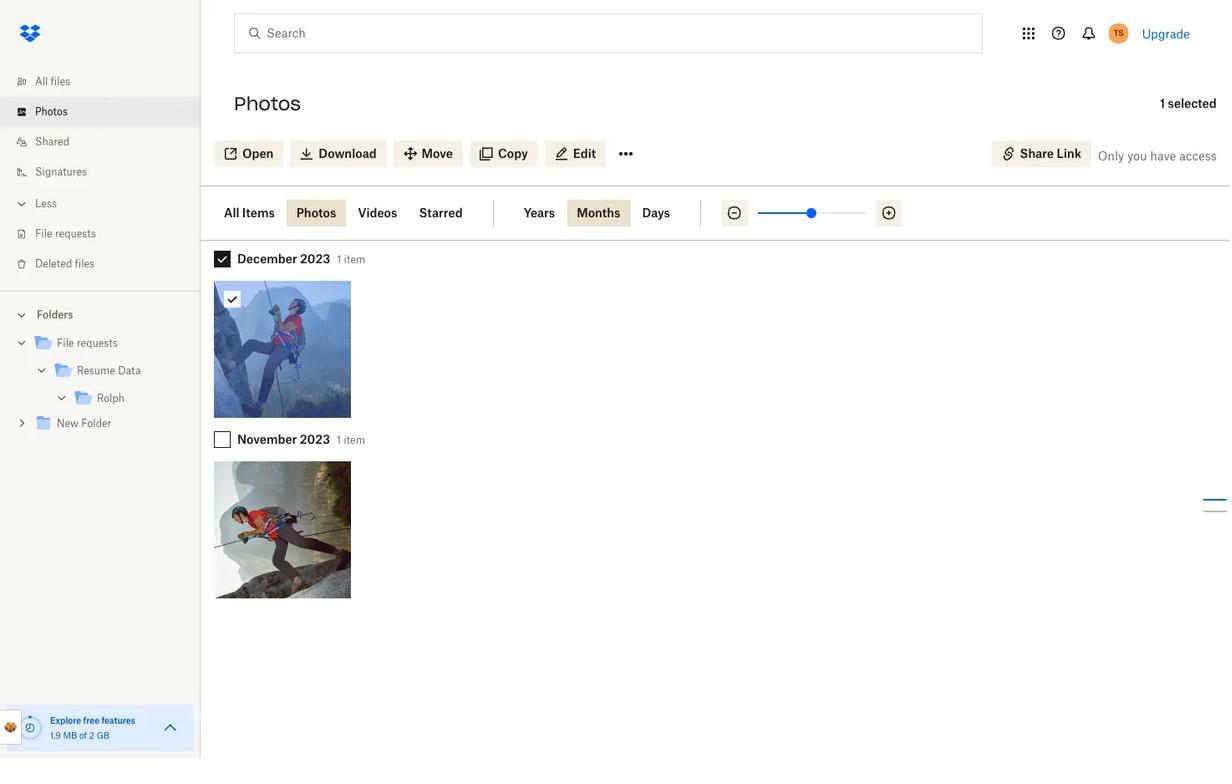 Task type: describe. For each thing, give the bounding box(es) containing it.
1 vertical spatial requests
[[77, 337, 118, 350]]

shared link
[[13, 127, 201, 157]]

november
[[237, 432, 297, 447]]

upgrade link
[[1143, 26, 1191, 41]]

link
[[1057, 146, 1082, 161]]

new folder
[[57, 417, 111, 430]]

folders button
[[0, 302, 201, 327]]

1 vertical spatial file requests link
[[33, 333, 187, 355]]

photos inside button
[[297, 206, 336, 220]]

all items
[[224, 206, 275, 220]]

group containing file requests
[[0, 327, 201, 450]]

years
[[524, 206, 555, 220]]

deleted
[[35, 258, 72, 270]]

files for all files
[[51, 75, 70, 88]]

videos button
[[348, 200, 408, 227]]

list containing all files
[[0, 57, 201, 291]]

all files link
[[13, 67, 201, 97]]

dropbox image
[[13, 17, 47, 50]]

items
[[242, 206, 275, 220]]

move
[[422, 146, 453, 161]]

Search text field
[[267, 24, 948, 43]]

2023 for december 2023
[[300, 252, 331, 266]]

all files
[[35, 75, 70, 88]]

copy button
[[470, 140, 538, 167]]

image - 00nevertoolate-climber2-mediumsquareat3x.jpg 11/20/2023, 5:11:23 pm image
[[214, 462, 351, 599]]

deleted files
[[35, 258, 95, 270]]

item for november 2023
[[344, 434, 365, 447]]

data
[[118, 365, 141, 377]]

features
[[102, 716, 135, 726]]

all items button
[[214, 200, 285, 227]]

copy
[[498, 146, 528, 161]]

open
[[243, 146, 274, 161]]

access
[[1180, 149, 1218, 163]]

december
[[237, 252, 297, 266]]

edit button
[[545, 140, 606, 167]]

0 vertical spatial 1
[[1161, 96, 1166, 110]]

quota usage element
[[17, 715, 43, 742]]

folder
[[81, 417, 111, 430]]

less
[[35, 197, 57, 210]]

1 for november 2023
[[337, 434, 341, 447]]

mb
[[63, 731, 77, 741]]

1.9
[[50, 731, 61, 741]]

of
[[79, 731, 87, 741]]

resume data
[[77, 365, 141, 377]]

tab list containing years
[[514, 200, 702, 227]]

gb
[[97, 731, 110, 741]]

share link
[[1021, 146, 1082, 161]]

resume data link
[[54, 360, 187, 383]]

signatures link
[[13, 157, 201, 187]]

2
[[89, 731, 95, 741]]

starred
[[419, 206, 463, 220]]

new
[[57, 417, 79, 430]]

share
[[1021, 146, 1055, 161]]

photos link
[[13, 97, 201, 127]]



Task type: vqa. For each thing, say whether or not it's contained in the screenshot.
the Upgrade
yes



Task type: locate. For each thing, give the bounding box(es) containing it.
move button
[[394, 140, 463, 167]]

starred button
[[409, 200, 473, 227]]

file
[[35, 227, 52, 240], [57, 337, 74, 350]]

2023 down photos button
[[300, 252, 331, 266]]

file requests
[[35, 227, 96, 240], [57, 337, 118, 350]]

requests
[[55, 227, 96, 240], [77, 337, 118, 350]]

explore free features 1.9 mb of 2 gb
[[50, 716, 135, 741]]

edit
[[573, 146, 596, 161]]

1 selected
[[1161, 96, 1218, 110]]

1 for december 2023
[[337, 253, 341, 266]]

download button
[[290, 140, 387, 167]]

explore
[[50, 716, 81, 726]]

1 vertical spatial files
[[75, 258, 95, 270]]

item inside december 2023 1 item
[[344, 253, 366, 266]]

item for december 2023
[[344, 253, 366, 266]]

2023
[[300, 252, 331, 266], [300, 432, 330, 447]]

Photo Zoom Slider range field
[[758, 212, 866, 214]]

1 vertical spatial 2023
[[300, 432, 330, 447]]

only
[[1099, 149, 1125, 163]]

folders
[[37, 309, 73, 321]]

file down less on the left top of page
[[35, 227, 52, 240]]

0 vertical spatial requests
[[55, 227, 96, 240]]

1 down photos button
[[337, 253, 341, 266]]

0 horizontal spatial file
[[35, 227, 52, 240]]

1 inside november 2023 1 item
[[337, 434, 341, 447]]

1 vertical spatial file requests
[[57, 337, 118, 350]]

files right deleted
[[75, 258, 95, 270]]

photos
[[234, 92, 301, 115], [35, 105, 68, 118], [297, 206, 336, 220]]

months button
[[567, 200, 631, 227]]

all for all files
[[35, 75, 48, 88]]

files up photos list item
[[51, 75, 70, 88]]

0 vertical spatial file requests link
[[13, 219, 201, 249]]

files inside all files link
[[51, 75, 70, 88]]

all for all items
[[224, 206, 240, 220]]

rolph link
[[74, 388, 187, 411]]

image - 00nevertoolate-climber2-mediumsquareat3x (edited).jpg 12/5/2023, 4:29:41 pm image
[[214, 281, 351, 418]]

1 horizontal spatial file
[[57, 337, 74, 350]]

tab list down "edit"
[[514, 200, 702, 227]]

ts button
[[1106, 20, 1133, 47]]

all
[[35, 75, 48, 88], [224, 206, 240, 220]]

files
[[51, 75, 70, 88], [75, 258, 95, 270]]

0 vertical spatial all
[[35, 75, 48, 88]]

open button
[[214, 140, 284, 167]]

signatures
[[35, 166, 87, 178]]

1 horizontal spatial tab list
[[514, 200, 702, 227]]

years button
[[514, 200, 565, 227]]

december 2023 1 item
[[237, 252, 366, 266]]

photos up december 2023 1 item
[[297, 206, 336, 220]]

all left items
[[224, 206, 240, 220]]

2023 right november
[[300, 432, 330, 447]]

1 inside december 2023 1 item
[[337, 253, 341, 266]]

all inside button
[[224, 206, 240, 220]]

shared
[[35, 135, 69, 148]]

file requests link up resume data
[[33, 333, 187, 355]]

1 left selected
[[1161, 96, 1166, 110]]

1 vertical spatial all
[[224, 206, 240, 220]]

item inside november 2023 1 item
[[344, 434, 365, 447]]

2 item from the top
[[344, 434, 365, 447]]

1 tab list from the left
[[214, 200, 494, 227]]

upgrade
[[1143, 26, 1191, 41]]

group
[[0, 327, 201, 450]]

0 horizontal spatial tab list
[[214, 200, 494, 227]]

files inside deleted files link
[[75, 258, 95, 270]]

0 horizontal spatial all
[[35, 75, 48, 88]]

1 vertical spatial 1
[[337, 253, 341, 266]]

1 horizontal spatial files
[[75, 258, 95, 270]]

tab list containing all items
[[214, 200, 494, 227]]

0 vertical spatial file requests
[[35, 227, 96, 240]]

have
[[1151, 149, 1177, 163]]

file requests up resume at the top left of the page
[[57, 337, 118, 350]]

new folder link
[[33, 413, 187, 436]]

days
[[643, 206, 671, 220]]

item
[[344, 253, 366, 266], [344, 434, 365, 447]]

2 tab list from the left
[[514, 200, 702, 227]]

list
[[0, 57, 201, 291]]

selected
[[1169, 96, 1218, 110]]

share link button
[[992, 140, 1092, 167]]

all down dropbox image
[[35, 75, 48, 88]]

resume
[[77, 365, 115, 377]]

download
[[319, 146, 377, 161]]

1 item from the top
[[344, 253, 366, 266]]

photos list item
[[0, 97, 201, 127]]

rolph
[[97, 392, 125, 405]]

0 horizontal spatial files
[[51, 75, 70, 88]]

0 vertical spatial item
[[344, 253, 366, 266]]

0 vertical spatial file
[[35, 227, 52, 240]]

1 vertical spatial file
[[57, 337, 74, 350]]

only you have access
[[1099, 149, 1218, 163]]

photos up open
[[234, 92, 301, 115]]

1 vertical spatial item
[[344, 434, 365, 447]]

requests up resume at the top left of the page
[[77, 337, 118, 350]]

file requests link up the deleted files
[[13, 219, 201, 249]]

1
[[1161, 96, 1166, 110], [337, 253, 341, 266], [337, 434, 341, 447]]

days button
[[633, 200, 681, 227]]

ts
[[1114, 28, 1124, 38]]

0 vertical spatial files
[[51, 75, 70, 88]]

1 right november
[[337, 434, 341, 447]]

deleted files link
[[13, 249, 201, 279]]

2 vertical spatial 1
[[337, 434, 341, 447]]

files for deleted files
[[75, 258, 95, 270]]

file down folders
[[57, 337, 74, 350]]

file requests link
[[13, 219, 201, 249], [33, 333, 187, 355]]

tab list down download
[[214, 200, 494, 227]]

photos inside list item
[[35, 105, 68, 118]]

photos button
[[287, 200, 346, 227]]

file requests up the deleted files
[[35, 227, 96, 240]]

months
[[577, 206, 621, 220]]

0 vertical spatial 2023
[[300, 252, 331, 266]]

videos
[[358, 206, 398, 220]]

less image
[[13, 196, 30, 212]]

you
[[1128, 149, 1148, 163]]

photos up shared
[[35, 105, 68, 118]]

1 horizontal spatial all
[[224, 206, 240, 220]]

requests up the deleted files
[[55, 227, 96, 240]]

november 2023 1 item
[[237, 432, 365, 447]]

tab list
[[214, 200, 494, 227], [514, 200, 702, 227]]

free
[[83, 716, 100, 726]]

2023 for november 2023
[[300, 432, 330, 447]]



